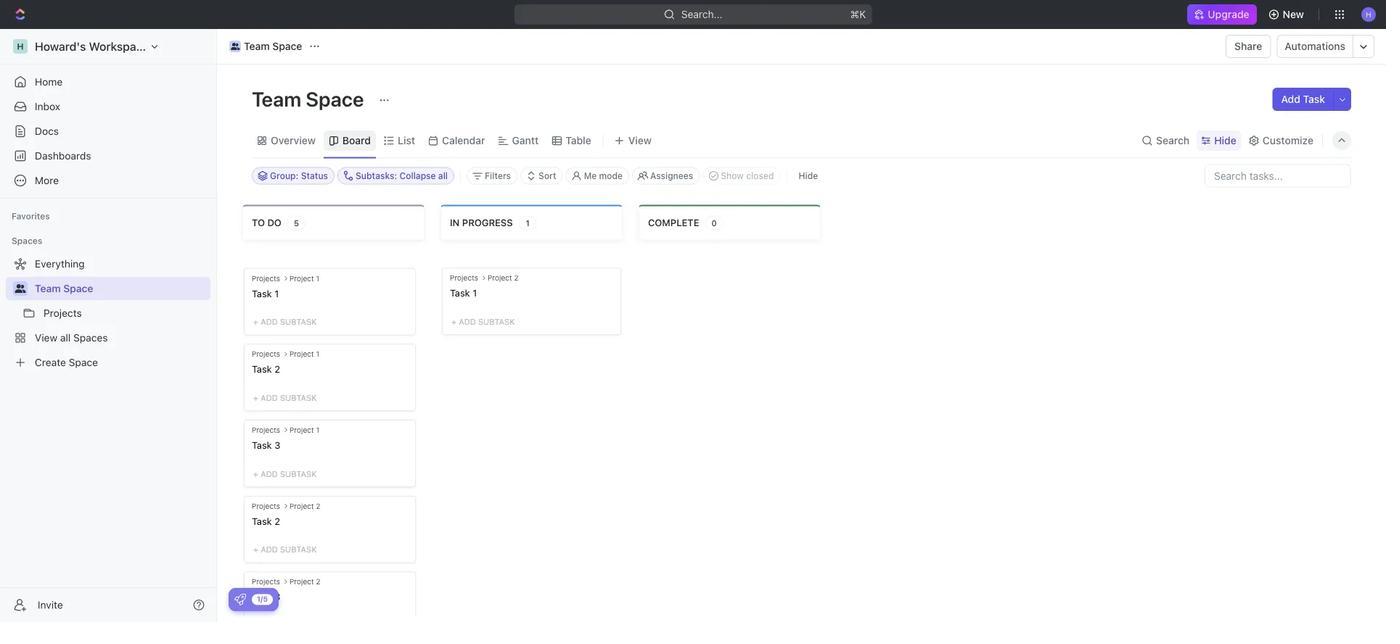 Task type: describe. For each thing, give the bounding box(es) containing it.
me
[[584, 171, 597, 181]]

everything link
[[6, 253, 208, 276]]

automations
[[1285, 40, 1346, 52]]

1 vertical spatial team
[[252, 87, 301, 111]]

projects up task 1
[[450, 274, 478, 282]]

add for task 1
[[459, 317, 476, 327]]

assignees button
[[632, 167, 700, 185]]

onboarding checklist button image
[[234, 595, 246, 606]]

add inside button
[[1282, 93, 1301, 105]]

h inside navigation
[[17, 41, 24, 52]]

me mode button
[[566, 167, 629, 185]]

share button
[[1226, 35, 1271, 58]]

all inside tree
[[60, 332, 71, 344]]

search...
[[681, 8, 723, 20]]

projects up the ‎task 1
[[252, 274, 280, 282]]

project 2 for task 3
[[290, 578, 321, 586]]

project 1 for ‎task 2
[[290, 350, 319, 358]]

0 vertical spatial team space
[[244, 40, 302, 52]]

task 3 for project 2
[[252, 592, 280, 602]]

user group image
[[15, 285, 26, 293]]

invite
[[38, 600, 63, 612]]

subtask for task 2
[[280, 545, 317, 555]]

add for task 3
[[261, 469, 278, 479]]

filters button
[[467, 167, 518, 185]]

+ for ‎task 1
[[253, 317, 258, 327]]

view button
[[610, 124, 657, 158]]

add task
[[1282, 93, 1326, 105]]

share
[[1235, 40, 1263, 52]]

mode
[[599, 171, 623, 181]]

table link
[[563, 131, 591, 151]]

docs link
[[6, 120, 211, 143]]

subtask for ‎task 1
[[280, 317, 317, 327]]

2 for task 1
[[514, 274, 519, 282]]

1 horizontal spatial all
[[438, 171, 448, 181]]

group: status
[[270, 171, 328, 181]]

space down view all spaces
[[69, 357, 98, 369]]

view all spaces
[[35, 332, 108, 344]]

in progress
[[450, 217, 513, 228]]

search button
[[1138, 131, 1194, 151]]

howard's
[[35, 40, 86, 53]]

onboarding checklist button element
[[234, 595, 246, 606]]

subtask for ‎task 2
[[280, 393, 317, 403]]

5
[[294, 219, 299, 228]]

spaces inside tree
[[73, 332, 108, 344]]

1/5
[[257, 596, 268, 604]]

dashboards
[[35, 150, 91, 162]]

upgrade
[[1208, 8, 1250, 20]]

team inside the sidebar navigation
[[35, 283, 61, 295]]

hide inside button
[[799, 171, 818, 181]]

complete
[[648, 217, 699, 228]]

overview
[[271, 135, 316, 147]]

add for task 2
[[261, 545, 278, 555]]

howard's workspace
[[35, 40, 149, 53]]

project 2 for task 1
[[488, 274, 519, 282]]

task inside add task button
[[1304, 93, 1326, 105]]

table
[[566, 135, 591, 147]]

1 vertical spatial team space link
[[35, 277, 208, 301]]

filters
[[485, 171, 511, 181]]

view button
[[610, 131, 657, 151]]

closed
[[746, 171, 774, 181]]

more
[[35, 175, 59, 187]]

progress
[[462, 217, 513, 228]]

space right user group icon
[[272, 40, 302, 52]]

home link
[[6, 70, 211, 94]]

dashboards link
[[6, 144, 211, 168]]

0 vertical spatial spaces
[[12, 236, 42, 246]]

create
[[35, 357, 66, 369]]

‎task 1
[[252, 288, 279, 299]]

subtasks:
[[356, 171, 397, 181]]

everything
[[35, 258, 85, 270]]

automations button
[[1278, 36, 1353, 57]]

inbox
[[35, 101, 60, 113]]

to
[[252, 217, 265, 228]]

3 for project 2
[[275, 592, 280, 602]]

list link
[[395, 131, 415, 151]]

search
[[1156, 135, 1190, 147]]

h inside dropdown button
[[1366, 10, 1372, 18]]

projects down ‎task 2 on the bottom of the page
[[252, 426, 280, 434]]

sort
[[539, 171, 557, 181]]

overview link
[[268, 131, 316, 151]]

1 horizontal spatial team space link
[[226, 38, 306, 55]]

hide button
[[793, 167, 824, 185]]

group:
[[270, 171, 299, 181]]

0 vertical spatial team
[[244, 40, 270, 52]]

add task button
[[1273, 88, 1334, 111]]

2 for task 3
[[316, 578, 321, 586]]

docs
[[35, 125, 59, 137]]

‎task for ‎task 2
[[252, 364, 272, 375]]

+ for task 2
[[253, 545, 258, 555]]

sort button
[[521, 167, 563, 185]]

subtasks: collapse all
[[356, 171, 448, 181]]

projects up ‎task 2 on the bottom of the page
[[252, 350, 280, 358]]

favorites
[[12, 211, 50, 221]]

view for view all spaces
[[35, 332, 57, 344]]



Task type: vqa. For each thing, say whether or not it's contained in the screenshot.
Custom Fields to the top
no



Task type: locate. For each thing, give the bounding box(es) containing it.
2 project 1 from the top
[[290, 350, 319, 358]]

0 vertical spatial ‎task
[[252, 288, 272, 299]]

project 1 for ‎task 1
[[290, 274, 319, 282]]

customize button
[[1244, 131, 1318, 151]]

new
[[1283, 8, 1305, 20]]

‎task
[[252, 288, 272, 299], [252, 364, 272, 375]]

home
[[35, 76, 63, 88]]

workspace
[[89, 40, 149, 53]]

assignees
[[650, 171, 693, 181]]

team space right user group icon
[[244, 40, 302, 52]]

+ add subtask down ‎task 2 on the bottom of the page
[[253, 393, 317, 403]]

project 2 for task 2
[[290, 502, 321, 510]]

‎task 2
[[252, 364, 280, 375]]

1 vertical spatial project 2
[[290, 502, 321, 510]]

1 horizontal spatial h
[[1366, 10, 1372, 18]]

add down 'task 2'
[[261, 545, 278, 555]]

projects link
[[44, 302, 208, 325]]

hide right search
[[1215, 135, 1237, 147]]

2 vertical spatial project 1
[[290, 426, 319, 434]]

hide inside dropdown button
[[1215, 135, 1237, 147]]

task
[[1304, 93, 1326, 105], [450, 288, 470, 299], [252, 440, 272, 451], [252, 516, 272, 527], [252, 592, 272, 602]]

calendar link
[[439, 131, 485, 151]]

0 vertical spatial h
[[1366, 10, 1372, 18]]

view inside tree
[[35, 332, 57, 344]]

0 horizontal spatial hide
[[799, 171, 818, 181]]

+ down ‎task 2 on the bottom of the page
[[253, 393, 258, 403]]

show closed button
[[703, 167, 781, 185]]

+ add subtask
[[253, 317, 317, 327], [452, 317, 515, 327], [253, 393, 317, 403], [253, 469, 317, 479], [253, 545, 317, 555]]

list
[[398, 135, 415, 147]]

1 task 3 from the top
[[252, 440, 280, 451]]

more button
[[6, 169, 211, 192]]

project 1
[[290, 274, 319, 282], [290, 350, 319, 358], [290, 426, 319, 434]]

1 horizontal spatial spaces
[[73, 332, 108, 344]]

+ down the ‎task 1
[[253, 317, 258, 327]]

hide right closed
[[799, 171, 818, 181]]

subtask for task 3
[[280, 469, 317, 479]]

0
[[712, 219, 717, 228]]

3
[[275, 440, 280, 451], [275, 592, 280, 602]]

1 vertical spatial project 1
[[290, 350, 319, 358]]

+ down 'task 2'
[[253, 545, 258, 555]]

+ add subtask for ‎task 1
[[253, 317, 317, 327]]

view up create
[[35, 332, 57, 344]]

projects inside projects link
[[44, 307, 82, 319]]

0 vertical spatial task 3
[[252, 440, 280, 451]]

+ add subtask up 'task 2'
[[253, 469, 317, 479]]

task 1
[[450, 288, 477, 299]]

collapse
[[400, 171, 436, 181]]

tree
[[6, 253, 211, 375]]

add for ‎task 1
[[261, 317, 278, 327]]

+ add subtask down 'task 2'
[[253, 545, 317, 555]]

spaces up the create space "link"
[[73, 332, 108, 344]]

1 vertical spatial task 3
[[252, 592, 280, 602]]

1 vertical spatial team space
[[252, 87, 368, 111]]

create space link
[[6, 351, 208, 375]]

tree inside the sidebar navigation
[[6, 253, 211, 375]]

favorites button
[[6, 208, 56, 225]]

subtask
[[280, 317, 317, 327], [478, 317, 515, 327], [280, 393, 317, 403], [280, 469, 317, 479], [280, 545, 317, 555]]

spaces down favorites button
[[12, 236, 42, 246]]

hide button
[[1197, 131, 1241, 151]]

add for ‎task 2
[[261, 393, 278, 403]]

project
[[290, 274, 314, 282], [488, 274, 512, 282], [290, 350, 314, 358], [290, 426, 314, 434], [290, 502, 314, 510], [290, 578, 314, 586]]

1 vertical spatial ‎task
[[252, 364, 272, 375]]

+ add subtask for task 1
[[452, 317, 515, 327]]

1 horizontal spatial hide
[[1215, 135, 1237, 147]]

1 3 from the top
[[275, 440, 280, 451]]

3 for project 1
[[275, 440, 280, 451]]

2 task 3 from the top
[[252, 592, 280, 602]]

0 vertical spatial project 1
[[290, 274, 319, 282]]

upgrade link
[[1188, 4, 1257, 25]]

task 3 for project 1
[[252, 440, 280, 451]]

2 vertical spatial team space
[[35, 283, 93, 295]]

view up 'assignees' button on the top of the page
[[628, 135, 652, 147]]

team space up overview
[[252, 87, 368, 111]]

0 vertical spatial 3
[[275, 440, 280, 451]]

team space down everything
[[35, 283, 93, 295]]

+ add subtask for task 3
[[253, 469, 317, 479]]

team space inside tree
[[35, 283, 93, 295]]

view all spaces link
[[6, 327, 208, 350]]

0 vertical spatial project 2
[[488, 274, 519, 282]]

1 ‎task from the top
[[252, 288, 272, 299]]

team space
[[244, 40, 302, 52], [252, 87, 368, 111], [35, 283, 93, 295]]

2 for task 2
[[316, 502, 321, 510]]

+ add subtask down the ‎task 1
[[253, 317, 317, 327]]

subtask for task 1
[[478, 317, 515, 327]]

add down ‎task 2 on the bottom of the page
[[261, 393, 278, 403]]

gantt link
[[509, 131, 539, 151]]

all up create space
[[60, 332, 71, 344]]

sidebar navigation
[[0, 29, 220, 623]]

+ for task 1
[[452, 317, 457, 327]]

project 2
[[488, 274, 519, 282], [290, 502, 321, 510], [290, 578, 321, 586]]

+ up 'task 2'
[[253, 469, 258, 479]]

0 horizontal spatial all
[[60, 332, 71, 344]]

gantt
[[512, 135, 539, 147]]

all
[[438, 171, 448, 181], [60, 332, 71, 344]]

0 horizontal spatial team space link
[[35, 277, 208, 301]]

team right user group icon
[[244, 40, 270, 52]]

1 vertical spatial h
[[17, 41, 24, 52]]

team down everything
[[35, 283, 61, 295]]

add down the ‎task 1
[[261, 317, 278, 327]]

inbox link
[[6, 95, 211, 118]]

task 2
[[252, 516, 280, 527]]

1 project 1 from the top
[[290, 274, 319, 282]]

space
[[272, 40, 302, 52], [306, 87, 364, 111], [63, 283, 93, 295], [69, 357, 98, 369]]

1 vertical spatial 3
[[275, 592, 280, 602]]

0 vertical spatial team space link
[[226, 38, 306, 55]]

2 3 from the top
[[275, 592, 280, 602]]

team space link
[[226, 38, 306, 55], [35, 277, 208, 301]]

hide
[[1215, 135, 1237, 147], [799, 171, 818, 181]]

‎task for ‎task 1
[[252, 288, 272, 299]]

2 vertical spatial team
[[35, 283, 61, 295]]

status
[[301, 171, 328, 181]]

do
[[267, 217, 282, 228]]

2 ‎task from the top
[[252, 364, 272, 375]]

0 horizontal spatial spaces
[[12, 236, 42, 246]]

+ for task 3
[[253, 469, 258, 479]]

tree containing everything
[[6, 253, 211, 375]]

show
[[721, 171, 744, 181]]

+ add subtask down task 1
[[452, 317, 515, 327]]

1 vertical spatial spaces
[[73, 332, 108, 344]]

user group image
[[231, 43, 240, 50]]

howard's workspace, , element
[[13, 39, 28, 54]]

project 1 for task 3
[[290, 426, 319, 434]]

h button
[[1358, 3, 1381, 26]]

+ add subtask for task 2
[[253, 545, 317, 555]]

+
[[253, 317, 258, 327], [452, 317, 457, 327], [253, 393, 258, 403], [253, 469, 258, 479], [253, 545, 258, 555]]

projects
[[252, 274, 280, 282], [450, 274, 478, 282], [44, 307, 82, 319], [252, 350, 280, 358], [252, 426, 280, 434], [252, 502, 280, 510], [252, 578, 280, 586]]

1 vertical spatial all
[[60, 332, 71, 344]]

3 project 1 from the top
[[290, 426, 319, 434]]

team up overview link
[[252, 87, 301, 111]]

+ add subtask for ‎task 2
[[253, 393, 317, 403]]

1 vertical spatial view
[[35, 332, 57, 344]]

show closed
[[721, 171, 774, 181]]

0 horizontal spatial h
[[17, 41, 24, 52]]

1 horizontal spatial view
[[628, 135, 652, 147]]

add up 'task 2'
[[261, 469, 278, 479]]

all right collapse on the top left
[[438, 171, 448, 181]]

task 3
[[252, 440, 280, 451], [252, 592, 280, 602]]

2 vertical spatial project 2
[[290, 578, 321, 586]]

0 vertical spatial hide
[[1215, 135, 1237, 147]]

Search tasks... text field
[[1206, 165, 1351, 187]]

create space
[[35, 357, 98, 369]]

0 vertical spatial view
[[628, 135, 652, 147]]

1
[[526, 219, 530, 228], [316, 274, 319, 282], [275, 288, 279, 299], [473, 288, 477, 299], [316, 350, 319, 358], [316, 426, 319, 434]]

projects up 'task 2'
[[252, 502, 280, 510]]

board link
[[340, 131, 371, 151]]

projects up 1/5
[[252, 578, 280, 586]]

2
[[514, 274, 519, 282], [275, 364, 280, 375], [316, 502, 321, 510], [275, 516, 280, 527], [316, 578, 321, 586]]

+ down task 1
[[452, 317, 457, 327]]

0 horizontal spatial view
[[35, 332, 57, 344]]

space down everything
[[63, 283, 93, 295]]

projects up view all spaces
[[44, 307, 82, 319]]

customize
[[1263, 135, 1314, 147]]

in
[[450, 217, 460, 228]]

add up 'customize'
[[1282, 93, 1301, 105]]

1 vertical spatial hide
[[799, 171, 818, 181]]

to do
[[252, 217, 282, 228]]

⌘k
[[850, 8, 866, 20]]

0 vertical spatial all
[[438, 171, 448, 181]]

space up the board link
[[306, 87, 364, 111]]

team
[[244, 40, 270, 52], [252, 87, 301, 111], [35, 283, 61, 295]]

board
[[343, 135, 371, 147]]

view inside button
[[628, 135, 652, 147]]

new button
[[1263, 3, 1313, 26]]

view for view
[[628, 135, 652, 147]]

add down task 1
[[459, 317, 476, 327]]

spaces
[[12, 236, 42, 246], [73, 332, 108, 344]]

+ for ‎task 2
[[253, 393, 258, 403]]

me mode
[[584, 171, 623, 181]]

h
[[1366, 10, 1372, 18], [17, 41, 24, 52]]

calendar
[[442, 135, 485, 147]]



